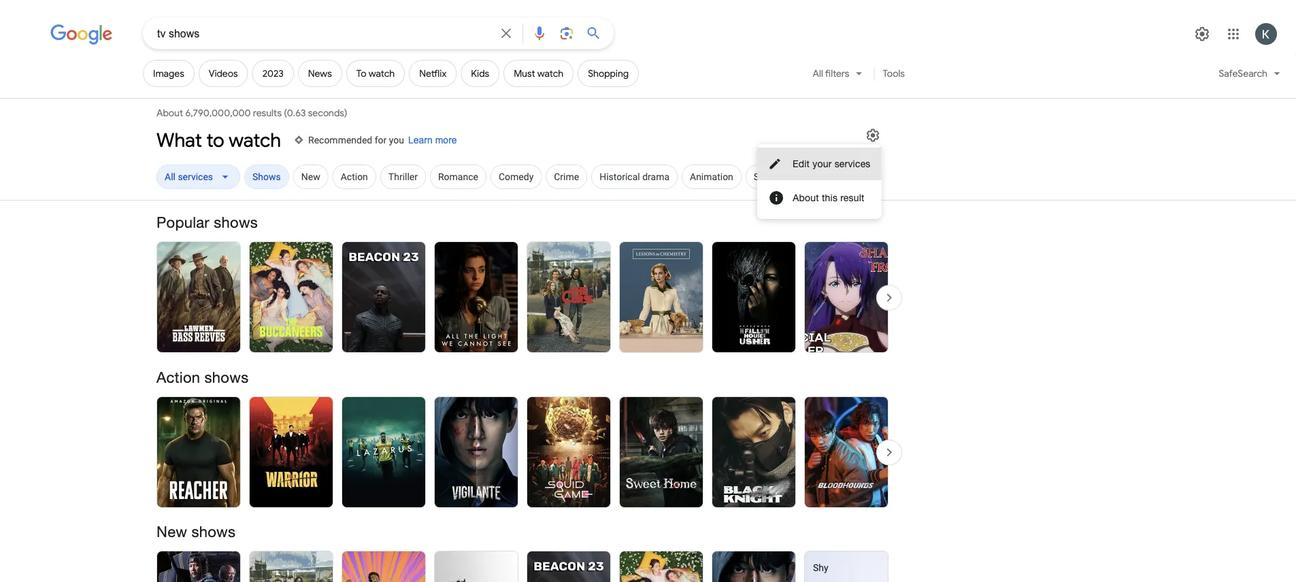 Task type: locate. For each thing, give the bounding box(es) containing it.
services
[[835, 158, 871, 169], [178, 171, 213, 182]]

services down the what
[[178, 171, 213, 182]]

thriller button
[[380, 165, 426, 192]]

edit your services
[[793, 158, 871, 169]]

watch right to
[[369, 68, 395, 79]]

safesearch button
[[1211, 60, 1289, 93]]

about down 'free' button
[[793, 192, 819, 204]]

new
[[301, 171, 320, 182], [157, 523, 187, 541]]

2023 link
[[252, 60, 294, 87]]

None search field
[[0, 17, 614, 49]]

search by voice image
[[532, 25, 548, 42]]

add to watch element
[[357, 68, 395, 79]]

0 horizontal spatial watch
[[229, 128, 281, 152]]

action button
[[333, 165, 376, 192]]

all inside 'popup button'
[[165, 171, 176, 182]]

about inside button
[[793, 192, 819, 204]]

free button
[[787, 165, 822, 192]]

animation
[[690, 171, 734, 182]]

sci-fi button
[[746, 165, 783, 192]]

menu
[[758, 144, 882, 219]]

thriller
[[389, 171, 418, 182]]

shopping
[[588, 68, 629, 79]]

historical drama button
[[592, 165, 678, 192]]

new inside "new shows" heading
[[157, 523, 187, 541]]

learn
[[408, 135, 433, 145]]

shopping link
[[578, 60, 639, 87]]

must
[[514, 68, 535, 79]]

shy
[[813, 563, 829, 574]]

all for all filters
[[813, 67, 823, 79]]

0 vertical spatial new
[[301, 171, 320, 182]]

new inside the new button
[[301, 171, 320, 182]]

shows
[[214, 214, 258, 231], [205, 369, 249, 386], [192, 523, 236, 541]]

popular
[[157, 214, 210, 231]]

all down the what
[[165, 171, 176, 182]]

edit your services button
[[768, 148, 871, 180]]

kids link
[[461, 60, 500, 87]]

for
[[375, 134, 387, 146]]

1 horizontal spatial new
[[301, 171, 320, 182]]

1 horizontal spatial about
[[793, 192, 819, 204]]

2 vertical spatial shows
[[192, 523, 236, 541]]

this
[[822, 192, 838, 204]]

1 vertical spatial all
[[165, 171, 176, 182]]

new for new
[[301, 171, 320, 182]]

2 horizontal spatial watch
[[538, 68, 564, 79]]

all inside dropdown button
[[813, 67, 823, 79]]

about 6,790,000,000 results (0.63 seconds)
[[157, 107, 350, 119]]

1 vertical spatial action
[[157, 369, 200, 386]]

services right "your"
[[835, 158, 871, 169]]

0 vertical spatial all
[[813, 67, 823, 79]]

shows for new shows
[[192, 523, 236, 541]]

all
[[813, 67, 823, 79], [165, 171, 176, 182]]

1 horizontal spatial all
[[813, 67, 823, 79]]

popular shows heading
[[157, 213, 889, 232]]

images
[[153, 68, 184, 79]]

0 vertical spatial shows
[[214, 214, 258, 231]]

1 horizontal spatial services
[[835, 158, 871, 169]]

1 vertical spatial shows
[[205, 369, 249, 386]]

about for about this result
[[793, 192, 819, 204]]

what to watch
[[157, 128, 281, 152]]

0 vertical spatial about
[[157, 107, 183, 119]]

must watch link
[[504, 60, 574, 87]]

watch right must on the top left of page
[[538, 68, 564, 79]]

services inside 'button'
[[835, 158, 871, 169]]

1 vertical spatial services
[[178, 171, 213, 182]]

new for new shows
[[157, 523, 187, 541]]

1 horizontal spatial watch
[[369, 68, 395, 79]]

0 horizontal spatial all
[[165, 171, 176, 182]]

Search search field
[[157, 26, 490, 43]]

action for action shows
[[157, 369, 200, 386]]

action for action
[[341, 171, 368, 182]]

watch
[[369, 68, 395, 79], [538, 68, 564, 79], [229, 128, 281, 152]]

0 horizontal spatial services
[[178, 171, 213, 182]]

crime
[[554, 171, 579, 182]]

action
[[341, 171, 368, 182], [157, 369, 200, 386]]

to watch link
[[346, 60, 405, 87]]

0 vertical spatial action
[[341, 171, 368, 182]]

historical
[[600, 171, 640, 182]]

0 vertical spatial services
[[835, 158, 871, 169]]

watch down about 6,790,000,000 results (0.63 seconds) on the left
[[229, 128, 281, 152]]

to
[[207, 128, 224, 152]]

1 vertical spatial new
[[157, 523, 187, 541]]

0 horizontal spatial new
[[157, 523, 187, 541]]

shows for action shows
[[205, 369, 249, 386]]

0 horizontal spatial action
[[157, 369, 200, 386]]

2023
[[263, 68, 284, 79]]

about this result
[[793, 192, 865, 204]]

you
[[389, 134, 404, 146]]

about up the what
[[157, 107, 183, 119]]

1 horizontal spatial action
[[341, 171, 368, 182]]

action inside heading
[[157, 369, 200, 386]]

action inside button
[[341, 171, 368, 182]]

drama
[[643, 171, 670, 182]]

add netflix element
[[419, 68, 447, 79]]

0 horizontal spatial about
[[157, 107, 183, 119]]

menu containing edit your services
[[758, 144, 882, 219]]

sci-
[[754, 171, 770, 182]]

romance
[[438, 171, 478, 182]]

about
[[157, 107, 183, 119], [793, 192, 819, 204]]

1 vertical spatial about
[[793, 192, 819, 204]]

(0.63
[[284, 107, 306, 119]]

all left the filters
[[813, 67, 823, 79]]



Task type: vqa. For each thing, say whether or not it's contained in the screenshot.
different
no



Task type: describe. For each thing, give the bounding box(es) containing it.
videos link
[[199, 60, 248, 87]]

tools button
[[877, 60, 911, 87]]

services inside 'popup button'
[[178, 171, 213, 182]]

kids
[[471, 68, 489, 79]]

shows button
[[244, 165, 289, 192]]

results
[[253, 107, 282, 119]]

about this result button
[[768, 180, 871, 216]]

videos
[[209, 68, 238, 79]]

netflix
[[419, 68, 447, 79]]

news
[[308, 68, 332, 79]]

tools
[[883, 67, 905, 79]]

must watch
[[514, 68, 564, 79]]

add kids element
[[471, 68, 489, 79]]

news link
[[298, 60, 342, 87]]

add 2023 element
[[263, 68, 284, 79]]

search by image image
[[559, 25, 575, 42]]

google image
[[50, 25, 113, 45]]

animation button
[[682, 165, 742, 192]]

historical drama
[[600, 171, 670, 182]]

free
[[795, 171, 814, 182]]

crime button
[[546, 165, 588, 192]]

action shows heading
[[157, 368, 889, 387]]

images link
[[143, 60, 195, 87]]

all for all services
[[165, 171, 176, 182]]

new shows heading
[[157, 523, 889, 542]]

netflix link
[[409, 60, 457, 87]]

seconds)
[[308, 107, 347, 119]]

to watch
[[357, 68, 395, 79]]

safesearch
[[1219, 67, 1268, 79]]

shows
[[253, 171, 281, 182]]

fi
[[770, 171, 775, 182]]

6,790,000,000
[[185, 107, 251, 119]]

your
[[813, 158, 832, 169]]

learn more link
[[408, 133, 457, 147]]

about for about 6,790,000,000 results (0.63 seconds)
[[157, 107, 183, 119]]

romance button
[[430, 165, 487, 192]]

comedy
[[499, 171, 534, 182]]

sci-fi
[[754, 171, 775, 182]]

all services
[[165, 171, 213, 182]]

to
[[357, 68, 367, 79]]

what
[[157, 128, 202, 152]]

filters
[[825, 67, 850, 79]]

action shows
[[157, 369, 249, 386]]

what to watch heading
[[157, 128, 281, 152]]

all filters button
[[805, 60, 872, 93]]

recommended
[[308, 134, 372, 146]]

popular shows
[[157, 214, 258, 231]]

all filters
[[813, 67, 850, 79]]

recommended for you learn more
[[308, 134, 457, 146]]

watch for to watch
[[369, 68, 395, 79]]

comedy button
[[491, 165, 542, 192]]

new shows
[[157, 523, 236, 541]]

result
[[841, 192, 865, 204]]

watch inside heading
[[229, 128, 281, 152]]

watch for must watch
[[538, 68, 564, 79]]

all services button
[[157, 165, 240, 192]]

edit
[[793, 158, 810, 169]]

new button
[[293, 165, 329, 192]]

more
[[435, 135, 457, 145]]

add must watch element
[[514, 68, 564, 79]]

shows for popular shows
[[214, 214, 258, 231]]



